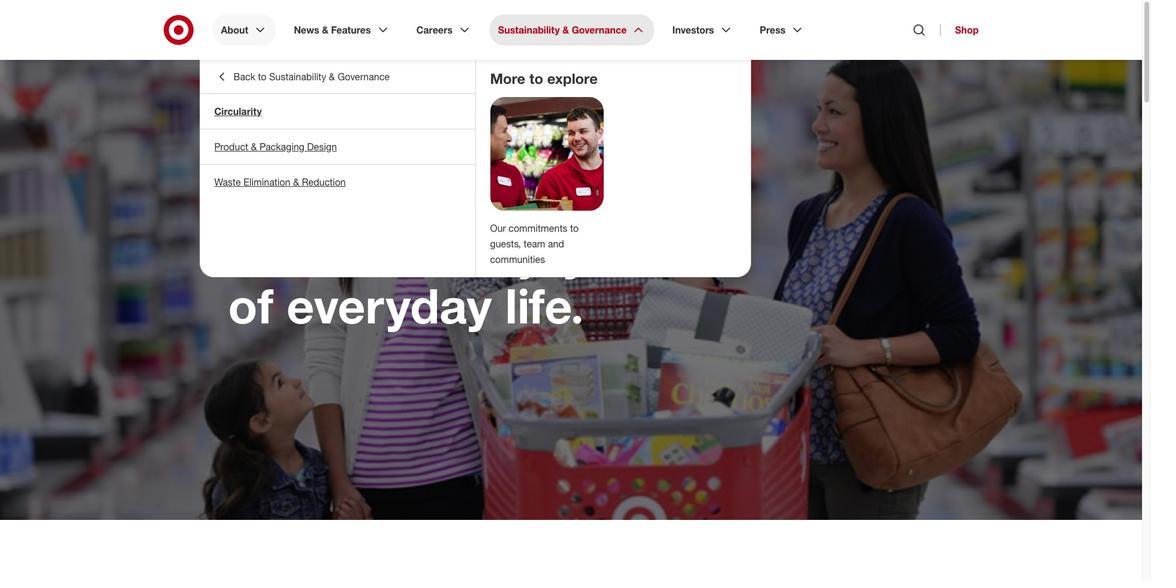 Task type: locate. For each thing, give the bounding box(es) containing it.
everyday
[[287, 277, 492, 335]]

communities
[[490, 254, 545, 266]]

explore
[[547, 70, 598, 88]]

help
[[228, 171, 326, 230]]

& for governance
[[563, 24, 569, 36]]

& up "circularity" link
[[329, 71, 335, 83]]

the
[[435, 224, 508, 283]]

governance
[[572, 24, 627, 36], [338, 71, 390, 83]]

team
[[524, 238, 546, 250]]

1 vertical spatial about
[[228, 98, 269, 116]]

to inside about we're here to help all families discover the joy of everyday life.
[[485, 118, 531, 177]]

back to sustainability & governance
[[234, 71, 390, 83]]

more to explore
[[490, 70, 598, 88]]

news
[[294, 24, 319, 36]]

packaging
[[260, 141, 305, 153]]

0 vertical spatial governance
[[572, 24, 627, 36]]

& inside button
[[329, 71, 335, 83]]

0 vertical spatial sustainability
[[498, 24, 560, 36]]

about we're here to help all families discover the joy of everyday life.
[[228, 98, 588, 335]]

governance up explore
[[572, 24, 627, 36]]

about for about
[[221, 24, 248, 36]]

& right product
[[251, 141, 257, 153]]

elimination
[[244, 176, 291, 188]]

to inside back to sustainability & governance button
[[258, 71, 267, 83]]

sustainability up more to explore
[[498, 24, 560, 36]]

about link
[[213, 14, 276, 46]]

1 vertical spatial sustainability
[[269, 71, 326, 83]]

1 vertical spatial governance
[[338, 71, 390, 83]]

about for about we're here to help all families discover the joy of everyday life.
[[228, 98, 269, 116]]

about up back
[[221, 24, 248, 36]]

governance up "circularity" link
[[338, 71, 390, 83]]

design
[[307, 141, 337, 153]]

0 vertical spatial about
[[221, 24, 248, 36]]

about inside site navigation element
[[221, 24, 248, 36]]

sustainability
[[498, 24, 560, 36], [269, 71, 326, 83]]

0 horizontal spatial governance
[[338, 71, 390, 83]]

& right news
[[322, 24, 329, 36]]

& up explore
[[563, 24, 569, 36]]

governance inside button
[[338, 71, 390, 83]]

investors link
[[664, 14, 742, 46]]

0 horizontal spatial sustainability
[[269, 71, 326, 83]]

our commitments to guests, team and communities link
[[490, 222, 579, 266]]

and
[[548, 238, 564, 250]]

press
[[760, 24, 786, 36]]

waste elimination & reduction link
[[200, 165, 475, 200]]

about
[[221, 24, 248, 36], [228, 98, 269, 116]]

about inside about we're here to help all families discover the joy of everyday life.
[[228, 98, 269, 116]]

circularity link
[[200, 94, 475, 129]]

here
[[369, 118, 471, 177]]

about down back
[[228, 98, 269, 116]]

circularity
[[214, 106, 262, 118]]

sustainability down news
[[269, 71, 326, 83]]

1 horizontal spatial governance
[[572, 24, 627, 36]]

& for features
[[322, 24, 329, 36]]

& left reduction
[[293, 176, 299, 188]]

back
[[234, 71, 255, 83]]

& for packaging
[[251, 141, 257, 153]]

1 horizontal spatial sustainability
[[498, 24, 560, 36]]

&
[[322, 24, 329, 36], [563, 24, 569, 36], [329, 71, 335, 83], [251, 141, 257, 153], [293, 176, 299, 188]]

news & features
[[294, 24, 371, 36]]

to
[[530, 70, 543, 88], [258, 71, 267, 83], [485, 118, 531, 177], [570, 222, 579, 234]]

press link
[[752, 14, 814, 46]]

careers link
[[408, 14, 480, 46]]



Task type: describe. For each thing, give the bounding box(es) containing it.
life.
[[505, 277, 584, 335]]

sustainability inside button
[[269, 71, 326, 83]]

product & packaging design
[[214, 141, 337, 153]]

sustainability & governance link
[[490, 14, 655, 46]]

features
[[331, 24, 371, 36]]

shop link
[[941, 24, 979, 36]]

careers
[[417, 24, 453, 36]]

commitments
[[509, 222, 568, 234]]

site navigation element
[[0, 0, 1152, 582]]

our commitments to guests, team and communities
[[490, 222, 579, 266]]

shop
[[956, 24, 979, 36]]

two target team members smiling in the grocery department image
[[490, 97, 604, 211]]

all
[[339, 171, 392, 230]]

discover
[[228, 224, 422, 283]]

more
[[490, 70, 526, 88]]

investors
[[673, 24, 715, 36]]

news & features link
[[286, 14, 399, 46]]

waste
[[214, 176, 241, 188]]

joy
[[521, 224, 588, 283]]

our
[[490, 222, 506, 234]]

reduction
[[302, 176, 346, 188]]

sustainability & governance
[[498, 24, 627, 36]]

product & packaging design link
[[200, 130, 475, 164]]

waste elimination & reduction
[[214, 176, 346, 188]]

we're
[[228, 118, 356, 177]]

back to sustainability & governance button
[[200, 60, 475, 94]]

of
[[228, 277, 274, 335]]

guests,
[[490, 238, 521, 250]]

families
[[405, 171, 582, 230]]

to inside our commitments to guests, team and communities
[[570, 222, 579, 234]]

product
[[214, 141, 248, 153]]



Task type: vqa. For each thing, say whether or not it's contained in the screenshot.
Strategy
no



